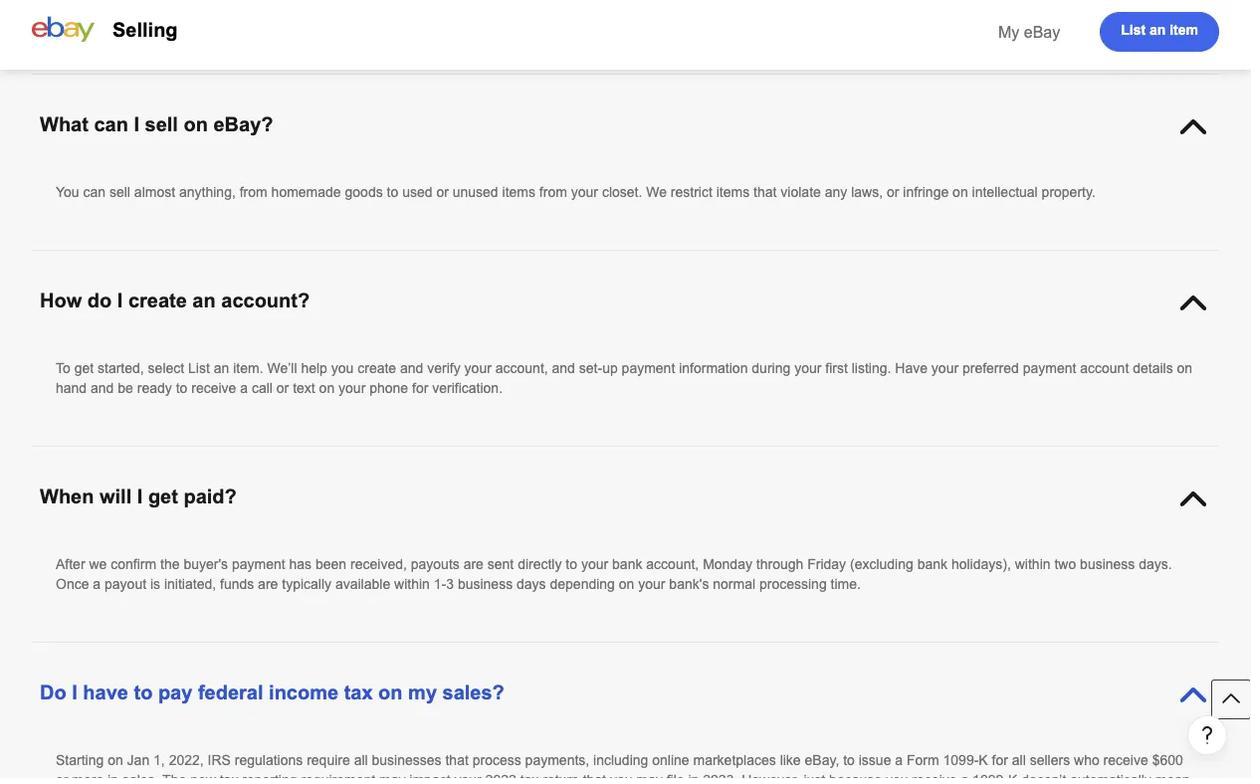 Task type: locate. For each thing, give the bounding box(es) containing it.
are right funds
[[258, 576, 278, 592]]

we
[[630, 8, 647, 23], [89, 556, 107, 572]]

0 horizontal spatial all
[[354, 753, 368, 768]]

k left doesn't
[[1008, 772, 1018, 779]]

1 vertical spatial receive
[[1104, 753, 1149, 768]]

business right two
[[1080, 556, 1135, 572]]

may down 'businesses'
[[379, 772, 406, 779]]

1 all from the left
[[354, 753, 368, 768]]

federal
[[198, 682, 263, 704]]

1 horizontal spatial we
[[630, 8, 647, 23]]

your left the bank's
[[638, 576, 665, 592]]

2 vertical spatial receive
[[912, 772, 957, 779]]

have
[[651, 8, 681, 23], [83, 682, 128, 704]]

1099- right form
[[943, 753, 979, 768]]

1 horizontal spatial sell
[[145, 113, 178, 135]]

return
[[543, 772, 579, 779]]

0 horizontal spatial bank
[[612, 556, 642, 572]]

0 horizontal spatial are
[[258, 576, 278, 592]]

tax right '2022' on the left of the page
[[520, 772, 539, 779]]

1 vertical spatial list
[[188, 360, 210, 376]]

0 horizontal spatial have
[[83, 682, 128, 704]]

0 horizontal spatial k
[[979, 753, 988, 768]]

all up requirement
[[354, 753, 368, 768]]

1 may from the left
[[379, 772, 406, 779]]

1099-
[[943, 753, 979, 768], [973, 772, 1008, 779]]

0 vertical spatial we
[[630, 8, 647, 23]]

restrict
[[671, 184, 713, 200]]

1 horizontal spatial all
[[1012, 753, 1026, 768]]

account, inside after we confirm the buyer's payment has been received, payouts are sent directly to your bank account, monday through friday (excluding bank holidays), within two business days. once a payout is initiated, funds are typically available within 1-3 business days depending on your bank's normal processing time.
[[646, 556, 699, 572]]

payment left account
[[1023, 360, 1076, 376]]

depending
[[550, 576, 615, 592]]

how do i create an account?
[[40, 290, 310, 312]]

in right 'file'
[[688, 772, 699, 779]]

0 horizontal spatial we
[[89, 556, 107, 572]]

anything,
[[179, 184, 236, 200]]

1 horizontal spatial in
[[688, 772, 699, 779]]

2 horizontal spatial receive
[[1104, 753, 1149, 768]]

will
[[100, 486, 132, 508]]

1 vertical spatial create
[[358, 360, 396, 376]]

on left ebay? in the top of the page
[[184, 113, 208, 135]]

create inside to get started, select list an item. we'll help you create and verify your account, and set-up payment information during your first listing. have your preferred payment account details on hand and be ready to receive a call or text on your phone for verification.
[[358, 360, 396, 376]]

0 horizontal spatial you
[[331, 360, 354, 376]]

may
[[379, 772, 406, 779], [636, 772, 663, 779]]

1 vertical spatial 1099-
[[973, 772, 1008, 779]]

1 vertical spatial get
[[148, 486, 178, 508]]

we inside after we confirm the buyer's payment has been received, payouts are sent directly to your bank account, monday through friday (excluding bank holidays), within two business days. once a payout is initiated, funds are typically available within 1-3 business days depending on your bank's normal processing time.
[[89, 556, 107, 572]]

homemade
[[271, 184, 341, 200]]

details
[[1133, 360, 1173, 376]]

1 horizontal spatial and
[[400, 360, 423, 376]]

laws,
[[851, 184, 883, 200]]

you down issue
[[886, 772, 908, 779]]

you down including
[[610, 772, 633, 779]]

all up doesn't
[[1012, 753, 1026, 768]]

1099- left doesn't
[[973, 772, 1008, 779]]

once
[[56, 576, 89, 592]]

create up "phone"
[[358, 360, 396, 376]]

days
[[517, 576, 546, 592]]

we right the after
[[89, 556, 107, 572]]

create
[[128, 290, 187, 312], [358, 360, 396, 376]]

we
[[56, 8, 76, 23], [646, 184, 667, 200]]

get left paid?
[[148, 486, 178, 508]]

process
[[473, 753, 521, 768]]

1 horizontal spatial k
[[1008, 772, 1018, 779]]

help, opens dialogs image
[[1198, 725, 1217, 745]]

1 vertical spatial for
[[992, 753, 1008, 768]]

a right once
[[93, 576, 101, 592]]

form
[[907, 753, 939, 768]]

sales.
[[122, 772, 159, 779]]

k right form
[[979, 753, 988, 768]]

a right as
[[484, 8, 492, 23]]

you
[[56, 184, 79, 200]]

preferred
[[963, 360, 1019, 376]]

that left 'violate'
[[754, 184, 777, 200]]

1 vertical spatial we
[[89, 556, 107, 572]]

sell up almost
[[145, 113, 178, 135]]

from left closet.
[[539, 184, 567, 200]]

0 vertical spatial business
[[1080, 556, 1135, 572]]

1 horizontal spatial business
[[1080, 556, 1135, 572]]

your left back.
[[685, 8, 712, 23]]

i for create
[[117, 290, 123, 312]]

1 horizontal spatial from
[[539, 184, 567, 200]]

as
[[465, 8, 480, 23]]

0 vertical spatial we
[[56, 8, 76, 23]]

receive inside to get started, select list an item. we'll help you create and verify your account, and set-up payment information during your first listing. have your preferred payment account details on hand and be ready to receive a call or text on your phone for verification.
[[191, 380, 236, 396]]

1 vertical spatial have
[[83, 682, 128, 704]]

business
[[1080, 556, 1135, 572], [458, 576, 513, 592]]

1 horizontal spatial may
[[636, 772, 663, 779]]

we understand that things can happen that are out of your control as a seller. when they do, we have your back.
[[56, 8, 754, 23]]

initiated,
[[164, 576, 216, 592]]

item
[[1170, 22, 1199, 38]]

after we confirm the buyer's payment has been received, payouts are sent directly to your bank account, monday through friday (excluding bank holidays), within two business days. once a payout is initiated, funds are typically available within 1-3 business days depending on your bank's normal processing time.
[[56, 556, 1172, 592]]

are left out at the top of the page
[[326, 8, 346, 23]]

0 vertical spatial can
[[222, 8, 245, 23]]

are
[[326, 8, 346, 23], [464, 556, 484, 572], [258, 576, 278, 592]]

because
[[829, 772, 882, 779]]

2 horizontal spatial are
[[464, 556, 484, 572]]

0 horizontal spatial for
[[412, 380, 428, 396]]

0 horizontal spatial may
[[379, 772, 406, 779]]

my
[[408, 682, 437, 704]]

0 vertical spatial receive
[[191, 380, 236, 396]]

1 vertical spatial we
[[646, 184, 667, 200]]

that right the happen
[[299, 8, 322, 23]]

bank
[[612, 556, 642, 572], [917, 556, 948, 572]]

tax down irs
[[220, 772, 238, 779]]

your left closet.
[[571, 184, 598, 200]]

typically
[[282, 576, 332, 592]]

1 horizontal spatial you
[[610, 772, 633, 779]]

1 vertical spatial an
[[192, 290, 216, 312]]

1 horizontal spatial within
[[1015, 556, 1051, 572]]

goods
[[345, 184, 383, 200]]

bank up the depending
[[612, 556, 642, 572]]

1 vertical spatial account,
[[646, 556, 699, 572]]

account, up verification.
[[495, 360, 548, 376]]

2 in from the left
[[688, 772, 699, 779]]

get right to
[[74, 360, 94, 376]]

0 horizontal spatial items
[[502, 184, 536, 200]]

a left doesn't
[[961, 772, 969, 779]]

list right select on the left top of page
[[188, 360, 210, 376]]

i
[[134, 113, 139, 135], [117, 290, 123, 312], [137, 486, 143, 508], [72, 682, 77, 704]]

business down sent
[[458, 576, 513, 592]]

and left be
[[91, 380, 114, 396]]

can for almost
[[83, 184, 106, 200]]

and left set- on the top left of page
[[552, 360, 575, 376]]

friday
[[808, 556, 846, 572]]

1 horizontal spatial account,
[[646, 556, 699, 572]]

0 vertical spatial sell
[[145, 113, 178, 135]]

on left jan
[[108, 753, 123, 768]]

when
[[536, 8, 572, 23], [40, 486, 94, 508]]

for inside starting on jan 1, 2022, irs regulations require all businesses that process payments, including online marketplaces like ebay, to issue a form 1099-k for all sellers who receive $600 or more in sales. the new tax reporting requirement may impact your 2022 tax return that you may file in 2023. however, just because you receive a 1099-k doesn't automatically mea
[[992, 753, 1008, 768]]

time.
[[831, 576, 861, 592]]

1 horizontal spatial list
[[1121, 22, 1146, 38]]

0 horizontal spatial business
[[458, 576, 513, 592]]

0 horizontal spatial account,
[[495, 360, 548, 376]]

for inside to get started, select list an item. we'll help you create and verify your account, and set-up payment information during your first listing. have your preferred payment account details on hand and be ready to receive a call or text on your phone for verification.
[[412, 380, 428, 396]]

for left sellers
[[992, 753, 1008, 768]]

1 horizontal spatial create
[[358, 360, 396, 376]]

to up the depending
[[566, 556, 577, 572]]

2023.
[[703, 772, 738, 779]]

have right the do,
[[651, 8, 681, 23]]

require
[[307, 753, 350, 768]]

within left 1-
[[394, 576, 430, 592]]

when left will
[[40, 486, 94, 508]]

your left '2022' on the left of the page
[[454, 772, 482, 779]]

receive down form
[[912, 772, 957, 779]]

monday
[[703, 556, 753, 572]]

from right "anything,"
[[240, 184, 267, 200]]

marketplaces
[[693, 753, 776, 768]]

1 from from the left
[[240, 184, 267, 200]]

receive up the automatically
[[1104, 753, 1149, 768]]

1 vertical spatial k
[[1008, 772, 1018, 779]]

first
[[825, 360, 848, 376]]

when left 'they' at left
[[536, 8, 572, 23]]

been
[[316, 556, 347, 572]]

through
[[756, 556, 804, 572]]

are left sent
[[464, 556, 484, 572]]

0 vertical spatial an
[[1150, 22, 1166, 38]]

receive down item.
[[191, 380, 236, 396]]

to down select on the left top of page
[[176, 380, 187, 396]]

the
[[160, 556, 180, 572]]

payment up funds
[[232, 556, 285, 572]]

an left account? at the top of page
[[192, 290, 216, 312]]

i for get
[[137, 486, 143, 508]]

tax
[[344, 682, 373, 704], [220, 772, 238, 779], [520, 772, 539, 779]]

0 vertical spatial account,
[[495, 360, 548, 376]]

do
[[40, 682, 66, 704]]

you inside to get started, select list an item. we'll help you create and verify your account, and set-up payment information during your first listing. have your preferred payment account details on hand and be ready to receive a call or text on your phone for verification.
[[331, 360, 354, 376]]

sell left almost
[[109, 184, 130, 200]]

or down we'll
[[277, 380, 289, 396]]

1 vertical spatial sell
[[109, 184, 130, 200]]

0 horizontal spatial payment
[[232, 556, 285, 572]]

items right restrict
[[716, 184, 750, 200]]

2 from from the left
[[539, 184, 567, 200]]

tax right income
[[344, 682, 373, 704]]

account
[[1080, 360, 1129, 376]]

account,
[[495, 360, 548, 376], [646, 556, 699, 572]]

have right do
[[83, 682, 128, 704]]

in right more
[[108, 772, 118, 779]]

2 vertical spatial an
[[214, 360, 229, 376]]

we left understand
[[56, 8, 76, 23]]

2 horizontal spatial payment
[[1023, 360, 1076, 376]]

that up "impact"
[[445, 753, 469, 768]]

list left item
[[1121, 22, 1146, 38]]

0 vertical spatial create
[[128, 290, 187, 312]]

1 horizontal spatial have
[[651, 8, 681, 23]]

do,
[[606, 8, 626, 23]]

violate
[[781, 184, 821, 200]]

2 bank from the left
[[917, 556, 948, 572]]

1 horizontal spatial when
[[536, 8, 572, 23]]

that
[[154, 8, 177, 23], [299, 8, 322, 23], [754, 184, 777, 200], [445, 753, 469, 768], [583, 772, 606, 779]]

0 horizontal spatial from
[[240, 184, 267, 200]]

0 horizontal spatial receive
[[191, 380, 236, 396]]

0 vertical spatial for
[[412, 380, 428, 396]]

buyer's
[[184, 556, 228, 572]]

you right help
[[331, 360, 354, 376]]

payment right up
[[622, 360, 675, 376]]

0 horizontal spatial within
[[394, 576, 430, 592]]

can right what
[[94, 113, 128, 135]]

0 vertical spatial within
[[1015, 556, 1051, 572]]

can right you
[[83, 184, 106, 200]]

0 horizontal spatial get
[[74, 360, 94, 376]]

account?
[[221, 290, 310, 312]]

to up because
[[843, 753, 855, 768]]

1 bank from the left
[[612, 556, 642, 572]]

online
[[652, 753, 689, 768]]

an
[[1150, 22, 1166, 38], [192, 290, 216, 312], [214, 360, 229, 376]]

1 horizontal spatial receive
[[912, 772, 957, 779]]

be
[[118, 380, 133, 396]]

on
[[184, 113, 208, 135], [953, 184, 968, 200], [1177, 360, 1193, 376], [319, 380, 335, 396], [619, 576, 634, 592], [378, 682, 403, 704], [108, 753, 123, 768]]

can right things
[[222, 8, 245, 23]]

0 horizontal spatial list
[[188, 360, 210, 376]]

starting
[[56, 753, 104, 768]]

file
[[667, 772, 684, 779]]

listing.
[[852, 360, 891, 376]]

normal
[[713, 576, 756, 592]]

may left 'file'
[[636, 772, 663, 779]]

0 horizontal spatial in
[[108, 772, 118, 779]]

an inside to get started, select list an item. we'll help you create and verify your account, and set-up payment information during your first listing. have your preferred payment account details on hand and be ready to receive a call or text on your phone for verification.
[[214, 360, 229, 376]]

and up "phone"
[[400, 360, 423, 376]]

account, up the bank's
[[646, 556, 699, 572]]

irs
[[208, 753, 231, 768]]

an left item.
[[214, 360, 229, 376]]

items
[[502, 184, 536, 200], [716, 184, 750, 200]]

we right closet.
[[646, 184, 667, 200]]

items right unused
[[502, 184, 536, 200]]

1 horizontal spatial for
[[992, 753, 1008, 768]]

1 horizontal spatial items
[[716, 184, 750, 200]]

for down verify
[[412, 380, 428, 396]]

phone
[[370, 380, 408, 396]]

on right text
[[319, 380, 335, 396]]

you
[[331, 360, 354, 376], [610, 772, 633, 779], [886, 772, 908, 779]]

1 vertical spatial within
[[394, 576, 430, 592]]

control
[[420, 8, 461, 23]]

a left call
[[240, 380, 248, 396]]

on right the depending
[[619, 576, 634, 592]]

confirm
[[111, 556, 156, 572]]

within left two
[[1015, 556, 1051, 572]]

2 vertical spatial can
[[83, 184, 106, 200]]

bank left holidays),
[[917, 556, 948, 572]]

create right do
[[128, 290, 187, 312]]

0 vertical spatial get
[[74, 360, 94, 376]]

or down starting in the bottom of the page
[[56, 772, 68, 779]]

1 vertical spatial when
[[40, 486, 94, 508]]

we right the do,
[[630, 8, 647, 23]]

an left item
[[1150, 22, 1166, 38]]

0 vertical spatial k
[[979, 753, 988, 768]]

0 vertical spatial are
[[326, 8, 346, 23]]

2 may from the left
[[636, 772, 663, 779]]

your right of
[[389, 8, 416, 23]]

0 horizontal spatial we
[[56, 8, 76, 23]]

1 vertical spatial can
[[94, 113, 128, 135]]

hand
[[56, 380, 87, 396]]

1 horizontal spatial bank
[[917, 556, 948, 572]]



Task type: describe. For each thing, give the bounding box(es) containing it.
1 horizontal spatial are
[[326, 8, 346, 23]]

to left pay
[[134, 682, 153, 704]]

sellers
[[1030, 753, 1070, 768]]

on inside starting on jan 1, 2022, irs regulations require all businesses that process payments, including online marketplaces like ebay, to issue a form 1099-k for all sellers who receive $600 or more in sales. the new tax reporting requirement may impact your 2022 tax return that you may file in 2023. however, just because you receive a 1099-k doesn't automatically mea
[[108, 753, 123, 768]]

what
[[40, 113, 88, 135]]

or inside starting on jan 1, 2022, irs regulations require all businesses that process payments, including online marketplaces like ebay, to issue a form 1099-k for all sellers who receive $600 or more in sales. the new tax reporting requirement may impact your 2022 tax return that you may file in 2023. however, just because you receive a 1099-k doesn't automatically mea
[[56, 772, 68, 779]]

your inside starting on jan 1, 2022, irs regulations require all businesses that process payments, including online marketplaces like ebay, to issue a form 1099-k for all sellers who receive $600 or more in sales. the new tax reporting requirement may impact your 2022 tax return that you may file in 2023. however, just because you receive a 1099-k doesn't automatically mea
[[454, 772, 482, 779]]

verification.
[[432, 380, 503, 396]]

payments,
[[525, 753, 590, 768]]

0 horizontal spatial tax
[[220, 772, 238, 779]]

1 horizontal spatial we
[[646, 184, 667, 200]]

infringe
[[903, 184, 949, 200]]

on right details
[[1177, 360, 1193, 376]]

1 vertical spatial business
[[458, 576, 513, 592]]

during
[[752, 360, 791, 376]]

text
[[293, 380, 315, 396]]

my
[[998, 23, 1020, 41]]

who
[[1074, 753, 1100, 768]]

ebay?
[[213, 113, 273, 135]]

ebay
[[1024, 23, 1060, 41]]

or right used
[[436, 184, 449, 200]]

(excluding
[[850, 556, 914, 572]]

funds
[[220, 576, 254, 592]]

1 horizontal spatial payment
[[622, 360, 675, 376]]

of
[[373, 8, 385, 23]]

closet.
[[602, 184, 642, 200]]

sales?
[[443, 682, 505, 704]]

0 vertical spatial 1099-
[[943, 753, 979, 768]]

1 horizontal spatial get
[[148, 486, 178, 508]]

what can i sell on ebay?
[[40, 113, 273, 135]]

payouts
[[411, 556, 460, 572]]

your up the depending
[[581, 556, 608, 572]]

businesses
[[372, 753, 442, 768]]

on inside after we confirm the buyer's payment has been received, payouts are sent directly to your bank account, monday through friday (excluding bank holidays), within two business days. once a payout is initiated, funds are typically available within 1-3 business days depending on your bank's normal processing time.
[[619, 576, 634, 592]]

2 items from the left
[[716, 184, 750, 200]]

1-
[[434, 576, 446, 592]]

issue
[[859, 753, 891, 768]]

to left used
[[387, 184, 398, 200]]

your up verification.
[[464, 360, 492, 376]]

we'll
[[267, 360, 297, 376]]

days.
[[1139, 556, 1172, 572]]

your left "phone"
[[339, 380, 366, 396]]

0 vertical spatial list
[[1121, 22, 1146, 38]]

started,
[[98, 360, 144, 376]]

impact
[[409, 772, 451, 779]]

selling
[[112, 19, 178, 41]]

list inside to get started, select list an item. we'll help you create and verify your account, and set-up payment information during your first listing. have your preferred payment account details on hand and be ready to receive a call or text on your phone for verification.
[[188, 360, 210, 376]]

verify
[[427, 360, 461, 376]]

0 horizontal spatial create
[[128, 290, 187, 312]]

your right have
[[932, 360, 959, 376]]

0 horizontal spatial when
[[40, 486, 94, 508]]

0 vertical spatial when
[[536, 8, 572, 23]]

is
[[150, 576, 160, 592]]

help
[[301, 360, 327, 376]]

jan
[[127, 753, 149, 768]]

sent
[[488, 556, 514, 572]]

a left form
[[895, 753, 903, 768]]

just
[[804, 772, 825, 779]]

up
[[602, 360, 618, 376]]

2 horizontal spatial you
[[886, 772, 908, 779]]

payout
[[105, 576, 146, 592]]

understand
[[80, 8, 150, 23]]

1,
[[153, 753, 165, 768]]

two
[[1055, 556, 1076, 572]]

have
[[895, 360, 928, 376]]

do i have to pay federal income tax on my sales?
[[40, 682, 505, 704]]

property.
[[1042, 184, 1096, 200]]

item.
[[233, 360, 263, 376]]

to inside to get started, select list an item. we'll help you create and verify your account, and set-up payment information during your first listing. have your preferred payment account details on hand and be ready to receive a call or text on your phone for verification.
[[176, 380, 187, 396]]

on left my
[[378, 682, 403, 704]]

any
[[825, 184, 847, 200]]

a inside after we confirm the buyer's payment has been received, payouts are sent directly to your bank account, monday through friday (excluding bank holidays), within two business days. once a payout is initiated, funds are typically available within 1-3 business days depending on your bank's normal processing time.
[[93, 576, 101, 592]]

2 vertical spatial are
[[258, 576, 278, 592]]

intellectual
[[972, 184, 1038, 200]]

processing
[[760, 576, 827, 592]]

2 horizontal spatial and
[[552, 360, 575, 376]]

how
[[40, 290, 82, 312]]

available
[[335, 576, 390, 592]]

out
[[350, 8, 369, 23]]

unused
[[453, 184, 498, 200]]

when will i get paid?
[[40, 486, 237, 508]]

new
[[190, 772, 216, 779]]

pay
[[158, 682, 192, 704]]

seller.
[[496, 8, 532, 23]]

1 items from the left
[[502, 184, 536, 200]]

your left first
[[794, 360, 822, 376]]

directly
[[518, 556, 562, 572]]

1 vertical spatial are
[[464, 556, 484, 572]]

2022
[[485, 772, 516, 779]]

2 all from the left
[[1012, 753, 1026, 768]]

can for sell
[[94, 113, 128, 135]]

regulations
[[235, 753, 303, 768]]

income
[[269, 682, 339, 704]]

0 horizontal spatial sell
[[109, 184, 130, 200]]

0 vertical spatial have
[[651, 8, 681, 23]]

a inside to get started, select list an item. we'll help you create and verify your account, and set-up payment information during your first listing. have your preferred payment account details on hand and be ready to receive a call or text on your phone for verification.
[[240, 380, 248, 396]]

or inside to get started, select list an item. we'll help you create and verify your account, and set-up payment information during your first listing. have your preferred payment account details on hand and be ready to receive a call or text on your phone for verification.
[[277, 380, 289, 396]]

the
[[162, 772, 186, 779]]

automatically
[[1070, 772, 1152, 779]]

1 in from the left
[[108, 772, 118, 779]]

get inside to get started, select list an item. we'll help you create and verify your account, and set-up payment information during your first listing. have your preferred payment account details on hand and be ready to receive a call or text on your phone for verification.
[[74, 360, 94, 376]]

to inside starting on jan 1, 2022, irs regulations require all businesses that process payments, including online marketplaces like ebay, to issue a form 1099-k for all sellers who receive $600 or more in sales. the new tax reporting requirement may impact your 2022 tax return that you may file in 2023. however, just because you receive a 1099-k doesn't automatically mea
[[843, 753, 855, 768]]

account, inside to get started, select list an item. we'll help you create and verify your account, and set-up payment information during your first listing. have your preferred payment account details on hand and be ready to receive a call or text on your phone for verification.
[[495, 360, 548, 376]]

that down including
[[583, 772, 606, 779]]

almost
[[134, 184, 175, 200]]

2022,
[[169, 753, 204, 768]]

you can sell almost anything, from homemade goods to used or unused items from your closet. we restrict items that violate any laws, or infringe on intellectual property.
[[56, 184, 1096, 200]]

3
[[446, 576, 454, 592]]

that left things
[[154, 8, 177, 23]]

$600
[[1152, 753, 1183, 768]]

however,
[[742, 772, 800, 779]]

including
[[593, 753, 648, 768]]

call
[[252, 380, 273, 396]]

like
[[780, 753, 801, 768]]

doesn't
[[1021, 772, 1066, 779]]

list an item link
[[1100, 12, 1219, 52]]

after
[[56, 556, 85, 572]]

i for sell
[[134, 113, 139, 135]]

1 horizontal spatial tax
[[344, 682, 373, 704]]

or right the laws,
[[887, 184, 899, 200]]

payment inside after we confirm the buyer's payment has been received, payouts are sent directly to your bank account, monday through friday (excluding bank holidays), within two business days. once a payout is initiated, funds are typically available within 1-3 business days depending on your bank's normal processing time.
[[232, 556, 285, 572]]

set-
[[579, 360, 602, 376]]

on right infringe
[[953, 184, 968, 200]]

to inside after we confirm the buyer's payment has been received, payouts are sent directly to your bank account, monday through friday (excluding bank holidays), within two business days. once a payout is initiated, funds are typically available within 1-3 business days depending on your bank's normal processing time.
[[566, 556, 577, 572]]

0 horizontal spatial and
[[91, 380, 114, 396]]

happen
[[248, 8, 295, 23]]

starting on jan 1, 2022, irs regulations require all businesses that process payments, including online marketplaces like ebay, to issue a form 1099-k for all sellers who receive $600 or more in sales. the new tax reporting requirement may impact your 2022 tax return that you may file in 2023. however, just because you receive a 1099-k doesn't automatically mea
[[56, 753, 1190, 779]]

my ebay
[[998, 23, 1060, 41]]

bank's
[[669, 576, 709, 592]]

ready
[[137, 380, 172, 396]]

holidays),
[[952, 556, 1011, 572]]

2 horizontal spatial tax
[[520, 772, 539, 779]]



Task type: vqa. For each thing, say whether or not it's contained in the screenshot.
all to the left
yes



